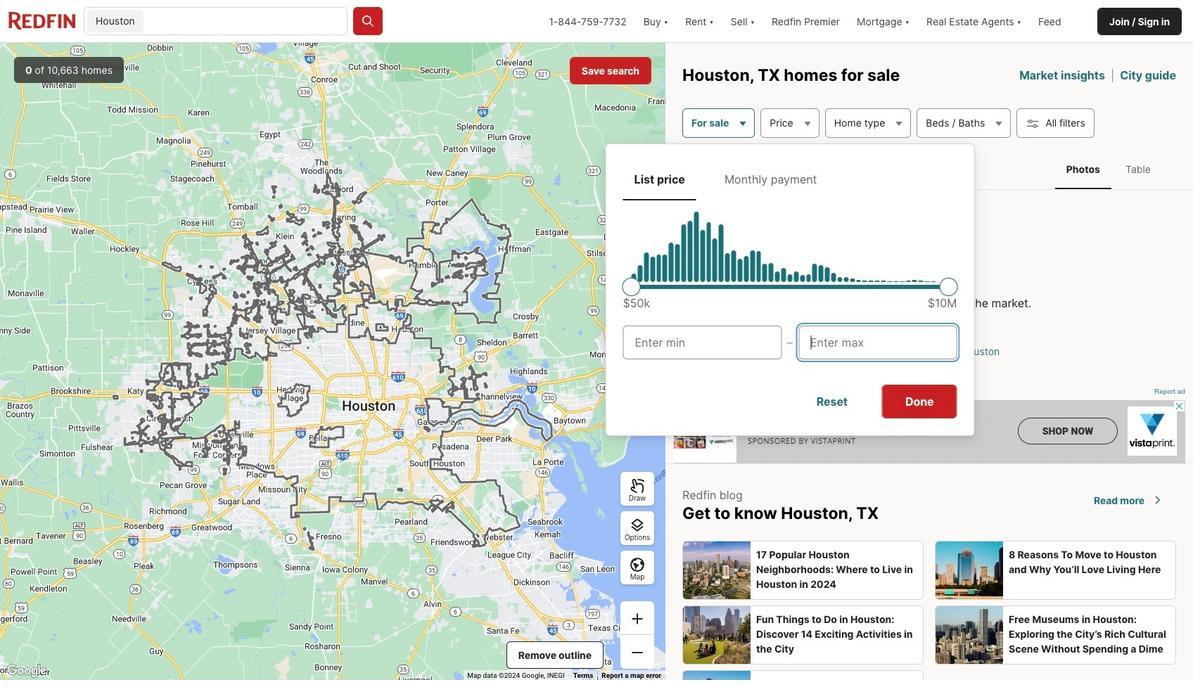 Task type: describe. For each thing, give the bounding box(es) containing it.
0 horizontal spatial tab list
[[623, 161, 957, 200]]

maximum price slider
[[940, 278, 958, 296]]

ad element
[[673, 400, 1186, 464]]

8 reasons to move to houston and why you'll love living here image
[[936, 542, 1003, 599]]

10 outdoor activities in houston: a guide to enjoying h-town's natural beauty image
[[683, 671, 751, 680]]

17 popular houston neighborhoods: where to live in houston in 2024 image
[[683, 542, 751, 599]]

submit search image
[[361, 14, 375, 28]]

toggle search results table view tab
[[1115, 152, 1162, 187]]

map region
[[0, 43, 666, 680]]

2 tab from the left
[[713, 161, 828, 198]]



Task type: vqa. For each thing, say whether or not it's contained in the screenshot.
Hearts image
no



Task type: locate. For each thing, give the bounding box(es) containing it.
Enter max text field
[[811, 334, 945, 351]]

1 tab from the left
[[623, 161, 696, 198]]

google image
[[4, 662, 50, 680]]

toggle search results photos view tab
[[1055, 152, 1112, 187]]

0 horizontal spatial tab
[[623, 161, 696, 198]]

minimum price slider
[[622, 278, 641, 296]]

1 horizontal spatial tab
[[713, 161, 828, 198]]

menu
[[605, 143, 975, 436]]

tab
[[623, 161, 696, 198], [713, 161, 828, 198]]

free museums in houston: exploring the city's rich cultural scene without spending a dime image
[[936, 606, 1003, 664]]

1 horizontal spatial tab list
[[1041, 149, 1176, 189]]

Enter min text field
[[635, 334, 770, 351]]

None search field
[[146, 8, 347, 36]]

tab list
[[1041, 149, 1176, 189], [623, 161, 957, 200]]

fun things to do in houston: discover 14 exciting activities in the city image
[[683, 606, 751, 664]]



